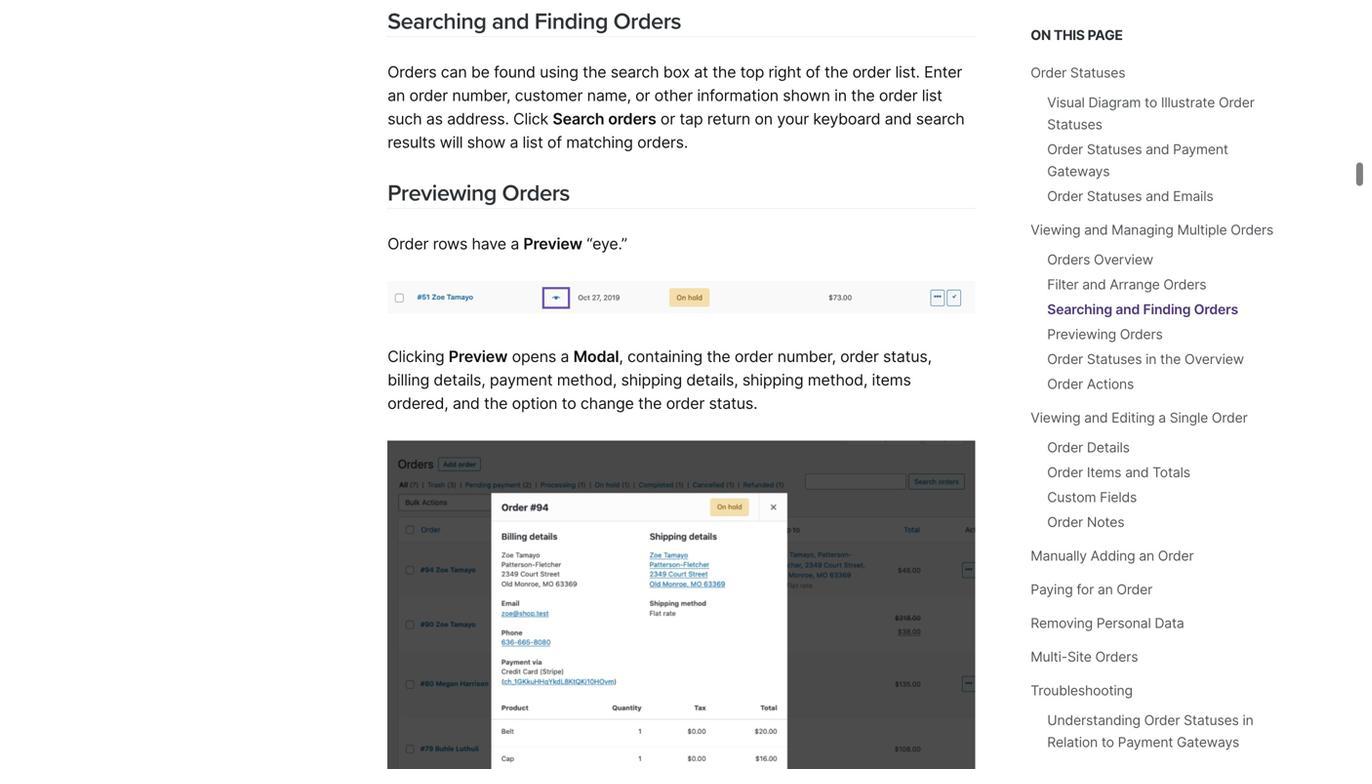 Task type: locate. For each thing, give the bounding box(es) containing it.
finding down arrange
[[1144, 301, 1191, 318]]

an inside orders can be found using the search box at the top right of the order list. enter an order number, customer name, or other information shown in the order list such as address. click
[[388, 86, 405, 105]]

a for order
[[511, 234, 519, 253]]

0 vertical spatial overview
[[1094, 251, 1154, 268]]

1 vertical spatial to
[[562, 394, 577, 413]]

0 horizontal spatial gateways
[[1048, 163, 1110, 180]]

0 vertical spatial viewing
[[1031, 222, 1081, 238]]

0 horizontal spatial searching
[[388, 8, 487, 35]]

1 horizontal spatial method,
[[808, 370, 868, 389]]

visual diagram to illustrate order statuses order statuses and payment gateways order statuses and emails
[[1048, 94, 1255, 205]]

1 vertical spatial list
[[523, 133, 543, 152]]

name,
[[587, 86, 631, 105]]

2 horizontal spatial an
[[1139, 548, 1155, 564]]

method, left items
[[808, 370, 868, 389]]

a right have
[[511, 234, 519, 253]]

0 vertical spatial finding
[[535, 8, 608, 35]]

0 vertical spatial preview
[[524, 234, 583, 253]]

orders left can
[[388, 62, 437, 81]]

0 vertical spatial search
[[611, 62, 659, 81]]

searching and finding orders link down arrange
[[1048, 301, 1239, 318]]

a right "show"
[[510, 133, 519, 152]]

1 vertical spatial overview
[[1185, 351, 1245, 368]]

0 vertical spatial gateways
[[1048, 163, 1110, 180]]

1 vertical spatial searching
[[1048, 301, 1113, 318]]

2 horizontal spatial in
[[1243, 712, 1254, 729]]

2 horizontal spatial to
[[1145, 94, 1158, 111]]

2 shipping from the left
[[743, 370, 804, 389]]

payment
[[1174, 141, 1229, 158], [1118, 734, 1174, 751]]

search inside or tap return on your keyboard and search results will show a list of matching orders.
[[916, 109, 965, 128]]

viewing for orders overview
[[1031, 222, 1081, 238]]

enter
[[925, 62, 963, 81]]

0 vertical spatial in
[[835, 86, 847, 105]]

0 horizontal spatial details,
[[434, 370, 486, 389]]

1 horizontal spatial search
[[916, 109, 965, 128]]

previewing orders
[[388, 180, 570, 207]]

1 vertical spatial viewing
[[1031, 410, 1081, 426]]

or left tap
[[661, 109, 676, 128]]

1 vertical spatial finding
[[1144, 301, 1191, 318]]

0 horizontal spatial list
[[523, 133, 543, 152]]

0 horizontal spatial of
[[548, 133, 562, 152]]

0 horizontal spatial previewing
[[388, 180, 497, 207]]

and right ordered,
[[453, 394, 480, 413]]

1 vertical spatial gateways
[[1177, 734, 1240, 751]]

previewing orders link
[[388, 180, 570, 207], [1048, 326, 1163, 343]]

gateways
[[1048, 163, 1110, 180], [1177, 734, 1240, 751]]

to down understanding
[[1102, 734, 1115, 751]]

a
[[510, 133, 519, 152], [511, 234, 519, 253], [561, 347, 569, 366], [1159, 410, 1166, 426]]

1 viewing from the top
[[1031, 222, 1081, 238]]

the up shown
[[825, 62, 849, 81]]

search inside orders can be found using the search box at the top right of the order list. enter an order number, customer name, or other information shown in the order list such as address. click
[[611, 62, 659, 81]]

1 vertical spatial number,
[[778, 347, 836, 366]]

viewing up orders overview link
[[1031, 222, 1081, 238]]

0 vertical spatial to
[[1145, 94, 1158, 111]]

0 horizontal spatial in
[[835, 86, 847, 105]]

previewing orders link up order statuses in the overview link
[[1048, 326, 1163, 343]]

previewing up rows
[[388, 180, 497, 207]]

be
[[471, 62, 490, 81]]

of up shown
[[806, 62, 821, 81]]

1 horizontal spatial in
[[1146, 351, 1157, 368]]

paying for an order
[[1031, 581, 1153, 598]]

preview
[[524, 234, 583, 253], [449, 347, 508, 366]]

1 horizontal spatial searching
[[1048, 301, 1113, 318]]

1 horizontal spatial previewing
[[1048, 326, 1117, 343]]

manually
[[1031, 548, 1087, 564]]

1 horizontal spatial searching and finding orders link
[[1048, 301, 1239, 318]]

shown
[[783, 86, 831, 105]]

search
[[611, 62, 659, 81], [916, 109, 965, 128]]

searching down filter
[[1048, 301, 1113, 318]]

custom fields link
[[1048, 489, 1137, 506]]

clicking
[[388, 347, 445, 366]]

1 vertical spatial in
[[1146, 351, 1157, 368]]

an for paying for an order
[[1098, 581, 1113, 598]]

0 vertical spatial list
[[922, 86, 943, 105]]

order statuses in the overview link
[[1048, 351, 1245, 368]]

and down list.
[[885, 109, 912, 128]]

0 horizontal spatial overview
[[1094, 251, 1154, 268]]

to right option
[[562, 394, 577, 413]]

and up the viewing and managing multiple orders
[[1146, 188, 1170, 205]]

viewing and managing multiple orders
[[1031, 222, 1274, 238]]

a left single
[[1159, 410, 1166, 426]]

customer
[[515, 86, 583, 105]]

the up single
[[1161, 351, 1181, 368]]

clicking preview opens a modal
[[388, 347, 619, 366]]

orders overview filter and arrange orders searching and finding orders previewing orders order statuses in the overview order actions
[[1048, 251, 1245, 392]]

searching
[[388, 8, 487, 35], [1048, 301, 1113, 318]]

removing personal data
[[1031, 615, 1185, 632]]

0 vertical spatial payment
[[1174, 141, 1229, 158]]

the down payment
[[484, 394, 508, 413]]

preview up payment
[[449, 347, 508, 366]]

ordered,
[[388, 394, 449, 413]]

0 vertical spatial searching
[[388, 8, 487, 35]]

1 vertical spatial previewing
[[1048, 326, 1117, 343]]

order up items
[[841, 347, 879, 366]]

0 vertical spatial an
[[388, 86, 405, 105]]

0 horizontal spatial number,
[[452, 86, 511, 105]]

to inside , containing the order number, order status, billing details, payment method, shipping details, shipping method, items ordered, and the option to change the order status.
[[562, 394, 577, 413]]

an right for
[[1098, 581, 1113, 598]]

in inside understanding order statuses in relation to payment gateways
[[1243, 712, 1254, 729]]

or up the orders on the left of the page
[[636, 86, 650, 105]]

1 horizontal spatial overview
[[1185, 351, 1245, 368]]

1 vertical spatial search
[[916, 109, 965, 128]]

troubleshooting link
[[1031, 682, 1133, 699]]

1 horizontal spatial an
[[1098, 581, 1113, 598]]

details,
[[434, 370, 486, 389], [687, 370, 738, 389]]

search
[[553, 109, 605, 128]]

order left status.
[[666, 394, 705, 413]]

status.
[[709, 394, 758, 413]]

gateways inside visual diagram to illustrate order statuses order statuses and payment gateways order statuses and emails
[[1048, 163, 1110, 180]]

a right opens
[[561, 347, 569, 366]]

box
[[664, 62, 690, 81]]

items
[[872, 370, 911, 389]]

overview up 'filter and arrange orders' link
[[1094, 251, 1154, 268]]

show
[[467, 133, 506, 152]]

an right adding
[[1139, 548, 1155, 564]]

and up "found"
[[492, 8, 529, 35]]

order inside understanding order statuses in relation to payment gateways
[[1145, 712, 1181, 729]]

1 horizontal spatial to
[[1102, 734, 1115, 751]]

0 horizontal spatial shipping
[[621, 370, 682, 389]]

0 vertical spatial previewing orders link
[[388, 180, 570, 207]]

1 horizontal spatial or
[[661, 109, 676, 128]]

and up 'order details' link
[[1085, 410, 1108, 426]]

previewing
[[388, 180, 497, 207], [1048, 326, 1117, 343]]

custom
[[1048, 489, 1097, 506]]

an for manually adding an order
[[1139, 548, 1155, 564]]

1 horizontal spatial previewing orders link
[[1048, 326, 1163, 343]]

and down orders overview link
[[1083, 276, 1106, 293]]

1 vertical spatial searching and finding orders link
[[1048, 301, 1239, 318]]

searching inside orders overview filter and arrange orders searching and finding orders previewing orders order statuses in the overview order actions
[[1048, 301, 1113, 318]]

totals
[[1153, 464, 1191, 481]]

an up such
[[388, 86, 405, 105]]

0 vertical spatial number,
[[452, 86, 511, 105]]

2 vertical spatial to
[[1102, 734, 1115, 751]]

can
[[441, 62, 467, 81]]

list
[[922, 86, 943, 105], [523, 133, 543, 152]]

manually adding an order
[[1031, 548, 1194, 564]]

2 viewing from the top
[[1031, 410, 1081, 426]]

order up orders overview link
[[1048, 188, 1084, 205]]

order notes link
[[1048, 514, 1125, 531]]

finding up the using
[[535, 8, 608, 35]]

notes
[[1087, 514, 1125, 531]]

tap
[[680, 109, 703, 128]]

shipping down containing
[[621, 370, 682, 389]]

in inside orders can be found using the search box at the top right of the order list. enter an order number, customer name, or other information shown in the order list such as address. click
[[835, 86, 847, 105]]

order up the visual
[[1031, 64, 1067, 81]]

1 vertical spatial or
[[661, 109, 676, 128]]

1 horizontal spatial of
[[806, 62, 821, 81]]

and
[[492, 8, 529, 35], [885, 109, 912, 128], [1146, 141, 1170, 158], [1146, 188, 1170, 205], [1085, 222, 1108, 238], [1083, 276, 1106, 293], [1116, 301, 1140, 318], [453, 394, 480, 413], [1085, 410, 1108, 426], [1126, 464, 1149, 481]]

viewing
[[1031, 222, 1081, 238], [1031, 410, 1081, 426]]

removing
[[1031, 615, 1093, 632]]

the up status.
[[707, 347, 731, 366]]

of inside orders can be found using the search box at the top right of the order list. enter an order number, customer name, or other information shown in the order list such as address. click
[[806, 62, 821, 81]]

1 horizontal spatial gateways
[[1177, 734, 1240, 751]]

number, inside orders can be found using the search box at the top right of the order list. enter an order number, customer name, or other information shown in the order list such as address. click
[[452, 86, 511, 105]]

page
[[1088, 27, 1123, 43]]

payment down understanding
[[1118, 734, 1174, 751]]

1 vertical spatial of
[[548, 133, 562, 152]]

to right diagram
[[1145, 94, 1158, 111]]

orders up box
[[614, 8, 681, 35]]

0 horizontal spatial finding
[[535, 8, 608, 35]]

items
[[1087, 464, 1122, 481]]

1 vertical spatial an
[[1139, 548, 1155, 564]]

number,
[[452, 86, 511, 105], [778, 347, 836, 366]]

data
[[1155, 615, 1185, 632]]

the up name,
[[583, 62, 607, 81]]

a for viewing
[[1159, 410, 1166, 426]]

preview left "eye."
[[524, 234, 583, 253]]

visual
[[1048, 94, 1085, 111]]

order items and totals link
[[1048, 464, 1191, 481]]

such
[[388, 109, 422, 128]]

and down the 'visual diagram to illustrate order statuses' link
[[1146, 141, 1170, 158]]

1 horizontal spatial details,
[[687, 370, 738, 389]]

searching and finding orders link up "found"
[[388, 8, 681, 35]]

and up fields
[[1126, 464, 1149, 481]]

list inside or tap return on your keyboard and search results will show a list of matching orders.
[[523, 133, 543, 152]]

1 horizontal spatial finding
[[1144, 301, 1191, 318]]

information
[[697, 86, 779, 105]]

orders.
[[638, 133, 688, 152]]

shipping up status.
[[743, 370, 804, 389]]

multi-site orders
[[1031, 649, 1139, 665]]

containing
[[628, 347, 703, 366]]

2 details, from the left
[[687, 370, 738, 389]]

overview up single
[[1185, 351, 1245, 368]]

previewing orders link up have
[[388, 180, 570, 207]]

2 vertical spatial an
[[1098, 581, 1113, 598]]

orders overview link
[[1048, 251, 1154, 268]]

adding
[[1091, 548, 1136, 564]]

order up the as
[[409, 86, 448, 105]]

0 vertical spatial of
[[806, 62, 821, 81]]

payment up the emails
[[1174, 141, 1229, 158]]

0 vertical spatial previewing
[[388, 180, 497, 207]]

0 vertical spatial or
[[636, 86, 650, 105]]

searching up can
[[388, 8, 487, 35]]

1 horizontal spatial list
[[922, 86, 943, 105]]

statuses
[[1071, 64, 1126, 81], [1048, 116, 1103, 133], [1087, 141, 1142, 158], [1087, 188, 1142, 205], [1087, 351, 1142, 368], [1184, 712, 1239, 729]]

of down click at the top of the page
[[548, 133, 562, 152]]

search up name,
[[611, 62, 659, 81]]

1 horizontal spatial number,
[[778, 347, 836, 366]]

list down click at the top of the page
[[523, 133, 543, 152]]

results
[[388, 133, 436, 152]]

order up custom
[[1048, 464, 1084, 481]]

0 horizontal spatial preview
[[449, 347, 508, 366]]

details, up ordered,
[[434, 370, 486, 389]]

0 horizontal spatial search
[[611, 62, 659, 81]]

overview
[[1094, 251, 1154, 268], [1185, 351, 1245, 368]]

search down enter
[[916, 109, 965, 128]]

1 vertical spatial payment
[[1118, 734, 1174, 751]]

other
[[655, 86, 693, 105]]

0 horizontal spatial or
[[636, 86, 650, 105]]

viewing up 'order details' link
[[1031, 410, 1081, 426]]

2 method, from the left
[[808, 370, 868, 389]]

0 horizontal spatial method,
[[557, 370, 617, 389]]

1 vertical spatial previewing orders link
[[1048, 326, 1163, 343]]

previewing up order actions 'link'
[[1048, 326, 1117, 343]]

editing
[[1112, 410, 1155, 426]]

in
[[835, 86, 847, 105], [1146, 351, 1157, 368], [1243, 712, 1254, 729]]

0 horizontal spatial to
[[562, 394, 577, 413]]

details, up status.
[[687, 370, 738, 389]]

have
[[472, 234, 507, 253]]

orders
[[614, 8, 681, 35], [388, 62, 437, 81], [502, 180, 570, 207], [1231, 222, 1274, 238], [1048, 251, 1091, 268], [1164, 276, 1207, 293], [1194, 301, 1239, 318], [1120, 326, 1163, 343], [1096, 649, 1139, 665]]

0 horizontal spatial an
[[388, 86, 405, 105]]

on this page
[[1031, 27, 1123, 43]]

finding
[[535, 8, 608, 35], [1144, 301, 1191, 318]]

2 vertical spatial in
[[1243, 712, 1254, 729]]

and inside , containing the order number, order status, billing details, payment method, shipping details, shipping method, items ordered, and the option to change the order status.
[[453, 394, 480, 413]]

list down enter
[[922, 86, 943, 105]]

method, down modal
[[557, 370, 617, 389]]

and inside or tap return on your keyboard and search results will show a list of matching orders.
[[885, 109, 912, 128]]

order right understanding
[[1145, 712, 1181, 729]]

multi-site orders link
[[1031, 649, 1139, 665]]

1 horizontal spatial shipping
[[743, 370, 804, 389]]

0 vertical spatial searching and finding orders link
[[388, 8, 681, 35]]



Task type: describe. For each thing, give the bounding box(es) containing it.
viewing and managing multiple orders link
[[1031, 222, 1274, 238]]

filter
[[1048, 276, 1079, 293]]

your
[[777, 109, 809, 128]]

as
[[426, 109, 443, 128]]

number, inside , containing the order number, order status, billing details, payment method, shipping details, shipping method, items ordered, and the option to change the order status.
[[778, 347, 836, 366]]

a inside or tap return on your keyboard and search results will show a list of matching orders.
[[510, 133, 519, 152]]

or inside or tap return on your keyboard and search results will show a list of matching orders.
[[661, 109, 676, 128]]

the inside orders overview filter and arrange orders searching and finding orders previewing orders order statuses in the overview order actions
[[1161, 351, 1181, 368]]

multi-
[[1031, 649, 1068, 665]]

details
[[1087, 439, 1130, 456]]

removing personal data link
[[1031, 615, 1185, 632]]

for
[[1077, 581, 1094, 598]]

right
[[769, 62, 802, 81]]

understanding
[[1048, 712, 1141, 729]]

arrange
[[1110, 276, 1160, 293]]

managing
[[1112, 222, 1174, 238]]

relation
[[1048, 734, 1098, 751]]

this
[[1054, 27, 1085, 43]]

viewing and editing a single order link
[[1031, 410, 1248, 426]]

order actions link
[[1048, 376, 1134, 392]]

list.
[[896, 62, 920, 81]]

order left rows
[[388, 234, 429, 253]]

at
[[694, 62, 708, 81]]

option
[[512, 394, 558, 413]]

troubleshooting
[[1031, 682, 1133, 699]]

single
[[1170, 410, 1209, 426]]

multiple
[[1178, 222, 1228, 238]]

understanding order statuses in relation to payment gateways
[[1048, 712, 1254, 751]]

site
[[1068, 649, 1092, 665]]

orders up filter
[[1048, 251, 1091, 268]]

,
[[619, 347, 623, 366]]

orders up order statuses in the overview link
[[1120, 326, 1163, 343]]

orders right arrange
[[1164, 276, 1207, 293]]

1 method, from the left
[[557, 370, 617, 389]]

1 vertical spatial preview
[[449, 347, 508, 366]]

viewing and editing a single order
[[1031, 410, 1248, 426]]

return
[[707, 109, 751, 128]]

visual diagram to illustrate order statuses link
[[1048, 94, 1255, 133]]

on
[[1031, 27, 1051, 43]]

or tap return on your keyboard and search results will show a list of matching orders.
[[388, 109, 965, 152]]

orders can be found using the search box at the top right of the order list. enter an order number, customer name, or other information shown in the order list such as address. click
[[388, 62, 963, 128]]

finding inside orders overview filter and arrange orders searching and finding orders previewing orders order statuses in the overview order actions
[[1144, 301, 1191, 318]]

0 horizontal spatial previewing orders link
[[388, 180, 570, 207]]

order details order items and totals custom fields order notes
[[1048, 439, 1191, 531]]

and up orders overview link
[[1085, 222, 1108, 238]]

order right illustrate
[[1219, 94, 1255, 111]]

illustrate
[[1161, 94, 1216, 111]]

and inside order details order items and totals custom fields order notes
[[1126, 464, 1149, 481]]

filter and arrange orders link
[[1048, 276, 1207, 293]]

understanding order statuses in relation to payment gateways link
[[1048, 712, 1254, 751]]

order left details
[[1048, 439, 1084, 456]]

order statuses
[[1031, 64, 1126, 81]]

order up order actions 'link'
[[1048, 351, 1084, 368]]

statuses inside understanding order statuses in relation to payment gateways
[[1184, 712, 1239, 729]]

a for clicking
[[561, 347, 569, 366]]

to inside understanding order statuses in relation to payment gateways
[[1102, 734, 1115, 751]]

order details link
[[1048, 439, 1130, 456]]

rows
[[433, 234, 468, 253]]

orders
[[608, 109, 657, 128]]

orders down personal
[[1096, 649, 1139, 665]]

list inside orders can be found using the search box at the top right of the order list. enter an order number, customer name, or other information shown in the order list such as address. click
[[922, 86, 943, 105]]

address.
[[447, 109, 509, 128]]

the right change
[[638, 394, 662, 413]]

order left actions
[[1048, 376, 1084, 392]]

1 details, from the left
[[434, 370, 486, 389]]

to inside visual diagram to illustrate order statuses order statuses and payment gateways order statuses and emails
[[1145, 94, 1158, 111]]

emails
[[1174, 188, 1214, 205]]

previewing inside orders overview filter and arrange orders searching and finding orders previewing orders order statuses in the overview order actions
[[1048, 326, 1117, 343]]

actions
[[1087, 376, 1134, 392]]

order up status.
[[735, 347, 774, 366]]

payment inside understanding order statuses in relation to payment gateways
[[1118, 734, 1174, 751]]

on
[[755, 109, 773, 128]]

the right at
[[713, 62, 736, 81]]

0 horizontal spatial searching and finding orders link
[[388, 8, 681, 35]]

orders up order rows have a preview "eye."
[[502, 180, 570, 207]]

manually adding an order link
[[1031, 548, 1194, 564]]

change
[[581, 394, 634, 413]]

searching and finding orders
[[388, 8, 681, 35]]

payment
[[490, 370, 553, 389]]

orders inside orders can be found using the search box at the top right of the order list. enter an order number, customer name, or other information shown in the order list such as address. click
[[388, 62, 437, 81]]

order down list.
[[879, 86, 918, 105]]

diagram
[[1089, 94, 1141, 111]]

or inside orders can be found using the search box at the top right of the order list. enter an order number, customer name, or other information shown in the order list such as address. click
[[636, 86, 650, 105]]

top
[[741, 62, 765, 81]]

orders right multiple
[[1231, 222, 1274, 238]]

gateways inside understanding order statuses in relation to payment gateways
[[1177, 734, 1240, 751]]

order down custom
[[1048, 514, 1084, 531]]

"eye."
[[587, 234, 627, 253]]

keyboard
[[813, 109, 881, 128]]

order left list.
[[853, 62, 891, 81]]

1 shipping from the left
[[621, 370, 682, 389]]

paying
[[1031, 581, 1073, 598]]

order right single
[[1212, 410, 1248, 426]]

opens
[[512, 347, 556, 366]]

order statuses and payment gateways link
[[1048, 141, 1229, 180]]

using
[[540, 62, 579, 81]]

order statuses and emails link
[[1048, 188, 1214, 205]]

found
[[494, 62, 536, 81]]

matching
[[566, 133, 633, 152]]

personal
[[1097, 615, 1151, 632]]

billing
[[388, 370, 430, 389]]

order right adding
[[1158, 548, 1194, 564]]

the up keyboard
[[851, 86, 875, 105]]

search orders
[[553, 109, 657, 128]]

orders down multiple
[[1194, 301, 1239, 318]]

order down the visual
[[1048, 141, 1084, 158]]

click
[[514, 109, 549, 128]]

status,
[[883, 347, 932, 366]]

payment inside visual diagram to illustrate order statuses order statuses and payment gateways order statuses and emails
[[1174, 141, 1229, 158]]

1 horizontal spatial preview
[[524, 234, 583, 253]]

statuses inside orders overview filter and arrange orders searching and finding orders previewing orders order statuses in the overview order actions
[[1087, 351, 1142, 368]]

viewing for order details
[[1031, 410, 1081, 426]]

modal
[[574, 347, 619, 366]]

order statuses link
[[1031, 64, 1126, 81]]

fields
[[1100, 489, 1137, 506]]

and down 'filter and arrange orders' link
[[1116, 301, 1140, 318]]

order rows have a preview "eye."
[[388, 234, 627, 253]]

in inside orders overview filter and arrange orders searching and finding orders previewing orders order statuses in the overview order actions
[[1146, 351, 1157, 368]]

order up personal
[[1117, 581, 1153, 598]]

of inside or tap return on your keyboard and search results will show a list of matching orders.
[[548, 133, 562, 152]]



Task type: vqa. For each thing, say whether or not it's contained in the screenshot.
Removing Personal Data link
yes



